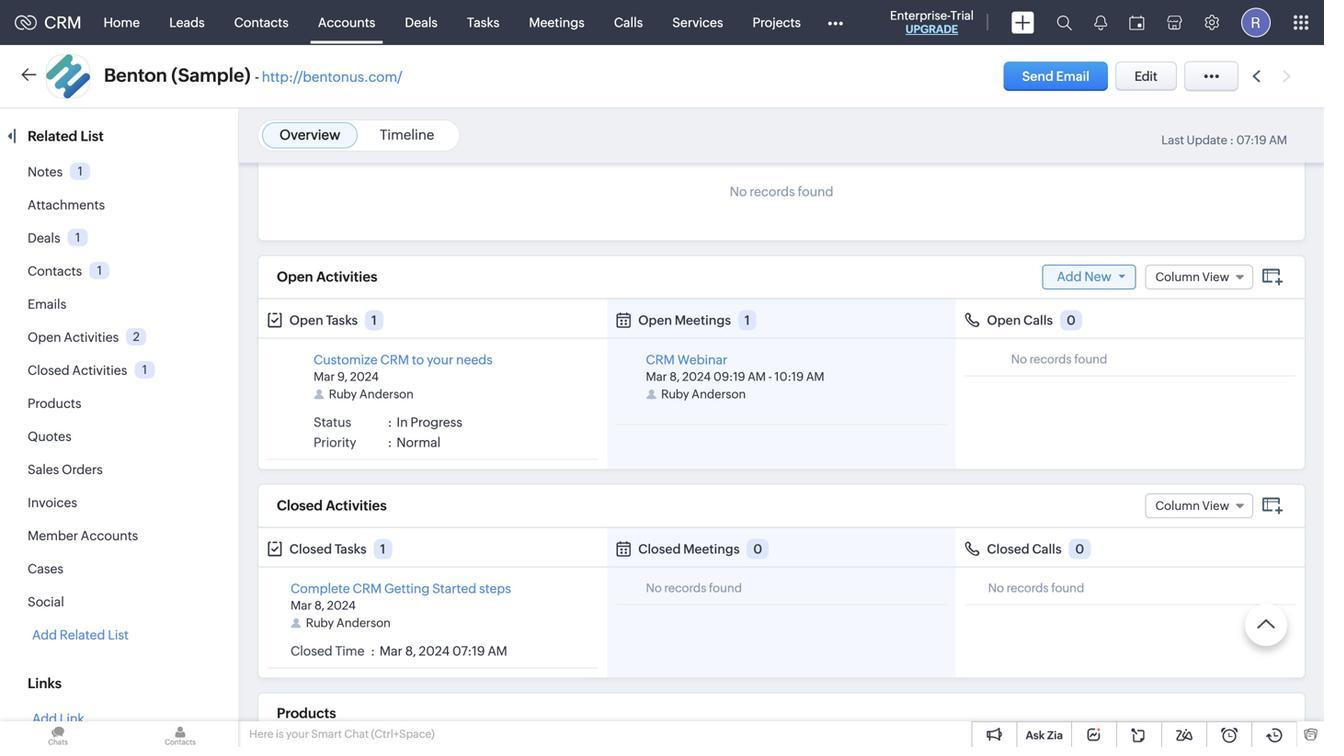 Task type: describe. For each thing, give the bounding box(es) containing it.
new
[[1085, 269, 1112, 284]]

member accounts
[[28, 529, 138, 544]]

closed calls
[[987, 542, 1062, 557]]

1 horizontal spatial deals
[[405, 15, 438, 30]]

anderson for closed activities
[[337, 617, 391, 631]]

2024 inside the customize crm to your needs mar 9, 2024
[[350, 370, 379, 384]]

upgrade
[[906, 23, 959, 35]]

ruby anderson for closed activities
[[306, 617, 391, 631]]

services
[[673, 15, 723, 30]]

attachments link
[[28, 198, 105, 213]]

normal
[[397, 436, 441, 450]]

calendar image
[[1130, 15, 1145, 30]]

1 vertical spatial accounts
[[81, 529, 138, 544]]

overview link
[[280, 127, 341, 143]]

getting
[[384, 582, 430, 597]]

leads
[[169, 15, 205, 30]]

timeline link
[[380, 127, 435, 143]]

member
[[28, 529, 78, 544]]

leads link
[[155, 0, 220, 45]]

time
[[335, 644, 365, 659]]

sales orders link
[[28, 463, 103, 477]]

trial
[[951, 9, 974, 23]]

crm webinar link
[[646, 353, 728, 367]]

quotes
[[28, 430, 71, 444]]

send email
[[1023, 69, 1090, 84]]

last
[[1162, 133, 1185, 147]]

meetings link
[[515, 0, 600, 45]]

0 vertical spatial 07:19
[[1237, 133, 1267, 147]]

8, inside crm webinar mar 8, 2024 09:19 am - 10:19 am
[[670, 370, 680, 384]]

links
[[28, 676, 62, 692]]

(sample)
[[171, 65, 251, 86]]

attachments
[[28, 198, 105, 213]]

mar inside crm webinar mar 8, 2024 09:19 am - 10:19 am
[[646, 370, 667, 384]]

open activities link
[[28, 330, 119, 345]]

quotes link
[[28, 430, 71, 444]]

found for open calls
[[1075, 353, 1108, 366]]

am down the steps
[[488, 644, 508, 659]]

http://bentonus.com/
[[262, 69, 403, 85]]

anderson for open activities
[[360, 388, 414, 401]]

social link
[[28, 595, 64, 610]]

0 horizontal spatial list
[[80, 128, 104, 144]]

1 up complete crm getting started steps link
[[380, 542, 386, 557]]

signals element
[[1084, 0, 1119, 45]]

no for closed meetings
[[646, 582, 662, 596]]

open tasks
[[290, 313, 358, 328]]

create menu element
[[1001, 0, 1046, 45]]

profile image
[[1242, 8, 1271, 37]]

last update : 07:19 am
[[1162, 133, 1288, 147]]

add link
[[32, 712, 84, 727]]

open meetings
[[638, 313, 731, 328]]

is
[[276, 729, 284, 741]]

products link
[[28, 396, 81, 411]]

profile element
[[1231, 0, 1282, 45]]

1 vertical spatial closed activities
[[277, 498, 387, 514]]

0 right closed meetings on the bottom of the page
[[754, 542, 763, 557]]

found for closed calls
[[1052, 582, 1085, 596]]

orders
[[62, 463, 103, 477]]

1 down attachments
[[75, 231, 80, 245]]

no records found for closed calls
[[989, 582, 1085, 596]]

crm webinar mar 8, 2024 09:19 am - 10:19 am
[[646, 353, 825, 384]]

send email button
[[1004, 62, 1108, 91]]

mar inside the customize crm to your needs mar 9, 2024
[[314, 370, 335, 384]]

social
[[28, 595, 64, 610]]

search element
[[1046, 0, 1084, 45]]

add related list
[[32, 628, 129, 643]]

2 column from the top
[[1156, 499, 1200, 513]]

1 right closed activities link
[[142, 363, 147, 377]]

next record image
[[1283, 70, 1295, 82]]

crm inside complete crm getting started steps mar 8, 2024
[[353, 582, 382, 597]]

activities up closed activities link
[[64, 330, 119, 345]]

ask
[[1026, 730, 1045, 742]]

edit
[[1135, 69, 1158, 84]]

tasks for closed activities
[[335, 542, 367, 557]]

0 horizontal spatial 07:19
[[453, 644, 485, 659]]

cases link
[[28, 562, 63, 577]]

customize crm to your needs link
[[314, 353, 493, 367]]

accounts link
[[303, 0, 390, 45]]

1 column view from the top
[[1156, 270, 1230, 284]]

email
[[1057, 69, 1090, 84]]

member accounts link
[[28, 529, 138, 544]]

complete
[[291, 582, 350, 597]]

- inside benton (sample) - http://bentonus.com/
[[255, 69, 259, 85]]

1 vertical spatial list
[[108, 628, 129, 643]]

add new
[[1057, 269, 1112, 284]]

enterprise-
[[891, 9, 951, 23]]

crm right logo
[[44, 13, 81, 32]]

closed tasks
[[290, 542, 367, 557]]

Other Modules field
[[816, 8, 856, 37]]

overview
[[280, 127, 341, 143]]

closed time : mar 8, 2024 07:19 am
[[291, 644, 508, 659]]

1 up open activities link
[[97, 264, 102, 278]]

2 column view field from the top
[[1146, 494, 1254, 519]]

complete crm getting started steps link
[[291, 582, 511, 597]]

calls link
[[600, 0, 658, 45]]

closed meetings
[[638, 542, 740, 557]]

here
[[249, 729, 274, 741]]

benton
[[104, 65, 167, 86]]

related list
[[28, 128, 107, 144]]

0 horizontal spatial deals link
[[28, 231, 60, 246]]

1 vertical spatial your
[[286, 729, 309, 741]]

signals image
[[1095, 15, 1108, 30]]

0 horizontal spatial open activities
[[28, 330, 119, 345]]

10:19
[[775, 370, 804, 384]]

chat
[[344, 729, 369, 741]]

ruby for open activities
[[329, 388, 357, 401]]

to
[[412, 353, 424, 367]]

crm inside crm webinar mar 8, 2024 09:19 am - 10:19 am
[[646, 353, 675, 367]]

notes
[[28, 165, 63, 179]]

9,
[[337, 370, 348, 384]]

add for add link
[[32, 712, 57, 727]]

1 vertical spatial related
[[60, 628, 105, 643]]

steps
[[479, 582, 511, 597]]

found for closed meetings
[[709, 582, 742, 596]]

invoices link
[[28, 496, 77, 511]]

2024 inside complete crm getting started steps mar 8, 2024
[[327, 599, 356, 613]]

add for add related list
[[32, 628, 57, 643]]



Task type: vqa. For each thing, say whether or not it's contained in the screenshot.


Task type: locate. For each thing, give the bounding box(es) containing it.
1 vertical spatial add
[[32, 628, 57, 643]]

1 column view field from the top
[[1146, 265, 1254, 290]]

meetings for closed activities
[[684, 542, 740, 557]]

1
[[78, 165, 83, 178], [75, 231, 80, 245], [97, 264, 102, 278], [372, 313, 377, 328], [745, 313, 750, 328], [142, 363, 147, 377], [380, 542, 386, 557]]

ruby for closed activities
[[306, 617, 334, 631]]

deals left tasks link
[[405, 15, 438, 30]]

search image
[[1057, 15, 1073, 30]]

tasks left meetings link
[[467, 15, 500, 30]]

no records found for open calls
[[1012, 353, 1108, 366]]

ruby down "9,"
[[329, 388, 357, 401]]

anderson down the customize crm to your needs mar 9, 2024
[[360, 388, 414, 401]]

2024 down "webinar"
[[683, 370, 711, 384]]

1 horizontal spatial deals link
[[390, 0, 453, 45]]

0 vertical spatial 8,
[[670, 370, 680, 384]]

customize crm to your needs mar 9, 2024
[[314, 353, 493, 384]]

2 vertical spatial meetings
[[684, 542, 740, 557]]

logo image
[[15, 15, 37, 30]]

your right to
[[427, 353, 454, 367]]

2024 inside crm webinar mar 8, 2024 09:19 am - 10:19 am
[[683, 370, 711, 384]]

1 vertical spatial deals link
[[28, 231, 60, 246]]

1 horizontal spatial closed activities
[[277, 498, 387, 514]]

link
[[60, 712, 84, 727]]

contacts up benton (sample) - http://bentonus.com/ at the top left of the page
[[234, 15, 289, 30]]

0 down the add new
[[1067, 313, 1076, 328]]

emails link
[[28, 297, 66, 312]]

2 column view from the top
[[1156, 499, 1230, 513]]

records for open calls
[[1030, 353, 1072, 366]]

tasks
[[467, 15, 500, 30], [326, 313, 358, 328], [335, 542, 367, 557]]

0 vertical spatial list
[[80, 128, 104, 144]]

started
[[432, 582, 477, 597]]

ask zia
[[1026, 730, 1063, 742]]

contacts
[[234, 15, 289, 30], [28, 264, 82, 279]]

1 vertical spatial column view field
[[1146, 494, 1254, 519]]

mar left "9,"
[[314, 370, 335, 384]]

0 vertical spatial contacts link
[[220, 0, 303, 45]]

crm
[[44, 13, 81, 32], [380, 353, 409, 367], [646, 353, 675, 367], [353, 582, 382, 597]]

calls for closed activities
[[1033, 542, 1062, 557]]

tasks up complete
[[335, 542, 367, 557]]

0 vertical spatial accounts
[[318, 15, 376, 30]]

0 vertical spatial view
[[1203, 270, 1230, 284]]

notes link
[[28, 165, 63, 179]]

cases
[[28, 562, 63, 577]]

ruby down crm webinar link
[[661, 388, 690, 401]]

http://bentonus.com/ link
[[262, 69, 403, 85]]

1 vertical spatial -
[[769, 370, 772, 384]]

1 horizontal spatial your
[[427, 353, 454, 367]]

-
[[255, 69, 259, 85], [769, 370, 772, 384]]

1 vertical spatial tasks
[[326, 313, 358, 328]]

contacts link up benton (sample) - http://bentonus.com/ at the top left of the page
[[220, 0, 303, 45]]

activities up the open tasks on the top
[[316, 269, 378, 285]]

1 vertical spatial view
[[1203, 499, 1230, 513]]

previous record image
[[1253, 70, 1261, 82]]

needs
[[456, 353, 493, 367]]

0 right closed calls
[[1076, 542, 1085, 557]]

: in progress
[[388, 415, 463, 430]]

progress
[[411, 415, 463, 430]]

enterprise-trial upgrade
[[891, 9, 974, 35]]

am
[[1270, 133, 1288, 147], [748, 370, 766, 384], [807, 370, 825, 384], [488, 644, 508, 659]]

here is your smart chat (ctrl+space)
[[249, 729, 435, 741]]

no records found
[[730, 184, 834, 199], [1012, 353, 1108, 366], [646, 582, 742, 596], [989, 582, 1085, 596]]

1 horizontal spatial 07:19
[[1237, 133, 1267, 147]]

view
[[1203, 270, 1230, 284], [1203, 499, 1230, 513]]

2024 right "9,"
[[350, 370, 379, 384]]

0 vertical spatial column view
[[1156, 270, 1230, 284]]

customize
[[314, 353, 378, 367]]

products up quotes link
[[28, 396, 81, 411]]

invoices
[[28, 496, 77, 511]]

activities up closed tasks
[[326, 498, 387, 514]]

no for closed calls
[[989, 582, 1005, 596]]

0 vertical spatial column view field
[[1146, 265, 1254, 290]]

1 vertical spatial 07:19
[[453, 644, 485, 659]]

column
[[1156, 270, 1200, 284], [1156, 499, 1200, 513]]

activities
[[316, 269, 378, 285], [64, 330, 119, 345], [72, 363, 127, 378], [326, 498, 387, 514]]

0 vertical spatial tasks
[[467, 15, 500, 30]]

deals
[[405, 15, 438, 30], [28, 231, 60, 246]]

contacts link up emails
[[28, 264, 82, 279]]

am right 09:19
[[748, 370, 766, 384]]

deals link
[[390, 0, 453, 45], [28, 231, 60, 246]]

1 horizontal spatial products
[[277, 706, 336, 722]]

home
[[104, 15, 140, 30]]

0 vertical spatial contacts
[[234, 15, 289, 30]]

chats image
[[0, 722, 116, 748]]

1 horizontal spatial 8,
[[405, 644, 416, 659]]

1 vertical spatial 8,
[[314, 599, 325, 613]]

found
[[798, 184, 834, 199], [1075, 353, 1108, 366], [709, 582, 742, 596], [1052, 582, 1085, 596]]

1 view from the top
[[1203, 270, 1230, 284]]

ruby anderson down 09:19
[[661, 388, 746, 401]]

: right update
[[1230, 133, 1235, 147]]

8, down complete
[[314, 599, 325, 613]]

1 vertical spatial open activities
[[28, 330, 119, 345]]

1 horizontal spatial open activities
[[277, 269, 378, 285]]

crm left "webinar"
[[646, 353, 675, 367]]

projects
[[753, 15, 801, 30]]

0 horizontal spatial deals
[[28, 231, 60, 246]]

0 horizontal spatial products
[[28, 396, 81, 411]]

records for closed calls
[[1007, 582, 1049, 596]]

sales orders
[[28, 463, 103, 477]]

1 right notes link on the left of the page
[[78, 165, 83, 178]]

0 vertical spatial closed activities
[[28, 363, 127, 378]]

0 vertical spatial calls
[[614, 15, 643, 30]]

benton (sample) - http://bentonus.com/
[[104, 65, 403, 86]]

0 horizontal spatial -
[[255, 69, 259, 85]]

related down social link
[[60, 628, 105, 643]]

ruby anderson for open activities
[[329, 388, 414, 401]]

1 vertical spatial deals
[[28, 231, 60, 246]]

no records found for closed meetings
[[646, 582, 742, 596]]

07:19 right update
[[1237, 133, 1267, 147]]

deals down attachments
[[28, 231, 60, 246]]

webinar
[[678, 353, 728, 367]]

no for open calls
[[1012, 353, 1028, 366]]

2 vertical spatial tasks
[[335, 542, 367, 557]]

zia
[[1048, 730, 1063, 742]]

1 vertical spatial calls
[[1024, 313, 1054, 328]]

mar down complete
[[291, 599, 312, 613]]

open activities up closed activities link
[[28, 330, 119, 345]]

0 horizontal spatial your
[[286, 729, 309, 741]]

activities down open activities link
[[72, 363, 127, 378]]

0 vertical spatial column
[[1156, 270, 1200, 284]]

mar
[[314, 370, 335, 384], [646, 370, 667, 384], [291, 599, 312, 613], [380, 644, 403, 659]]

1 vertical spatial contacts link
[[28, 264, 82, 279]]

tasks up customize
[[326, 313, 358, 328]]

create menu image
[[1012, 11, 1035, 34]]

calls for open activities
[[1024, 313, 1054, 328]]

0 vertical spatial products
[[28, 396, 81, 411]]

07:19 down started
[[453, 644, 485, 659]]

anderson down 09:19
[[692, 388, 746, 401]]

smart
[[311, 729, 342, 741]]

0 horizontal spatial accounts
[[81, 529, 138, 544]]

8, down complete crm getting started steps mar 8, 2024 at the left bottom of the page
[[405, 644, 416, 659]]

related up notes
[[28, 128, 77, 144]]

1 column from the top
[[1156, 270, 1200, 284]]

2
[[133, 330, 140, 344]]

closed activities up closed tasks
[[277, 498, 387, 514]]

0 vertical spatial your
[[427, 353, 454, 367]]

open activities up the open tasks on the top
[[277, 269, 378, 285]]

anderson up the time at the bottom left of page
[[337, 617, 391, 631]]

emails
[[28, 297, 66, 312]]

0 vertical spatial meetings
[[529, 15, 585, 30]]

8, inside complete crm getting started steps mar 8, 2024
[[314, 599, 325, 613]]

closed activities down open activities link
[[28, 363, 127, 378]]

1 vertical spatial contacts
[[28, 264, 82, 279]]

1 horizontal spatial contacts link
[[220, 0, 303, 45]]

0 vertical spatial add
[[1057, 269, 1082, 284]]

- right (sample)
[[255, 69, 259, 85]]

1 horizontal spatial -
[[769, 370, 772, 384]]

0 horizontal spatial 8,
[[314, 599, 325, 613]]

calls
[[614, 15, 643, 30], [1024, 313, 1054, 328], [1033, 542, 1062, 557]]

ruby down complete
[[306, 617, 334, 631]]

: left normal
[[388, 436, 392, 450]]

accounts right member
[[81, 529, 138, 544]]

(ctrl+space)
[[371, 729, 435, 741]]

products
[[28, 396, 81, 411], [277, 706, 336, 722]]

records
[[750, 184, 795, 199], [1030, 353, 1072, 366], [665, 582, 707, 596], [1007, 582, 1049, 596]]

1 vertical spatial meetings
[[675, 313, 731, 328]]

closed activities link
[[28, 363, 127, 378]]

0 vertical spatial deals
[[405, 15, 438, 30]]

1 vertical spatial column
[[1156, 499, 1200, 513]]

2 vertical spatial calls
[[1033, 542, 1062, 557]]

0 vertical spatial deals link
[[390, 0, 453, 45]]

2 vertical spatial add
[[32, 712, 57, 727]]

update
[[1187, 133, 1228, 147]]

timeline
[[380, 127, 435, 143]]

8, down crm webinar link
[[670, 370, 680, 384]]

sales
[[28, 463, 59, 477]]

status
[[314, 415, 352, 430]]

2 view from the top
[[1203, 499, 1230, 513]]

edit button
[[1116, 62, 1178, 91]]

your inside the customize crm to your needs mar 9, 2024
[[427, 353, 454, 367]]

meetings for open activities
[[675, 313, 731, 328]]

0 vertical spatial -
[[255, 69, 259, 85]]

products up smart
[[277, 706, 336, 722]]

0 horizontal spatial closed activities
[[28, 363, 127, 378]]

contacts up emails
[[28, 264, 82, 279]]

mar inside complete crm getting started steps mar 8, 2024
[[291, 599, 312, 613]]

1 horizontal spatial list
[[108, 628, 129, 643]]

accounts
[[318, 15, 376, 30], [81, 529, 138, 544]]

2 vertical spatial 8,
[[405, 644, 416, 659]]

0 for open activities
[[1067, 313, 1076, 328]]

complete crm getting started steps mar 8, 2024
[[291, 582, 511, 613]]

crm left to
[[380, 353, 409, 367]]

: right the time at the bottom left of page
[[371, 644, 375, 659]]

services link
[[658, 0, 738, 45]]

2024 down complete
[[327, 599, 356, 613]]

mar right the time at the bottom left of page
[[380, 644, 403, 659]]

1 horizontal spatial accounts
[[318, 15, 376, 30]]

no
[[730, 184, 747, 199], [1012, 353, 1028, 366], [646, 582, 662, 596], [989, 582, 1005, 596]]

tasks for open activities
[[326, 313, 358, 328]]

Column View field
[[1146, 265, 1254, 290], [1146, 494, 1254, 519]]

am right 10:19
[[807, 370, 825, 384]]

2024 down complete crm getting started steps mar 8, 2024 at the left bottom of the page
[[419, 644, 450, 659]]

0 for closed activities
[[1076, 542, 1085, 557]]

tasks link
[[453, 0, 515, 45]]

home link
[[89, 0, 155, 45]]

projects link
[[738, 0, 816, 45]]

1 horizontal spatial contacts
[[234, 15, 289, 30]]

0 horizontal spatial contacts
[[28, 264, 82, 279]]

crm link
[[15, 13, 81, 32]]

- inside crm webinar mar 8, 2024 09:19 am - 10:19 am
[[769, 370, 772, 384]]

accounts up http://bentonus.com/
[[318, 15, 376, 30]]

1 vertical spatial column view
[[1156, 499, 1230, 513]]

your right is
[[286, 729, 309, 741]]

am down next record icon in the right of the page
[[1270, 133, 1288, 147]]

ruby
[[329, 388, 357, 401], [661, 388, 690, 401], [306, 617, 334, 631]]

crm inside the customize crm to your needs mar 9, 2024
[[380, 353, 409, 367]]

1 up customize
[[372, 313, 377, 328]]

: normal
[[388, 436, 441, 450]]

0 horizontal spatial contacts link
[[28, 264, 82, 279]]

: left in
[[388, 415, 392, 430]]

records for closed meetings
[[665, 582, 707, 596]]

contacts image
[[122, 722, 238, 748]]

2 horizontal spatial 8,
[[670, 370, 680, 384]]

column view
[[1156, 270, 1230, 284], [1156, 499, 1230, 513]]

add down social
[[32, 628, 57, 643]]

send
[[1023, 69, 1054, 84]]

mar down crm webinar link
[[646, 370, 667, 384]]

0 vertical spatial open activities
[[277, 269, 378, 285]]

ruby anderson up the time at the bottom left of page
[[306, 617, 391, 631]]

crm left 'getting'
[[353, 582, 382, 597]]

add left link
[[32, 712, 57, 727]]

1 up crm webinar mar 8, 2024 09:19 am - 10:19 am
[[745, 313, 750, 328]]

ruby anderson down "9,"
[[329, 388, 414, 401]]

add for add new
[[1057, 269, 1082, 284]]

- left 10:19
[[769, 370, 772, 384]]

0 vertical spatial related
[[28, 128, 77, 144]]

1 vertical spatial products
[[277, 706, 336, 722]]

add left new
[[1057, 269, 1082, 284]]

09:19
[[714, 370, 746, 384]]

open calls
[[987, 313, 1054, 328]]



